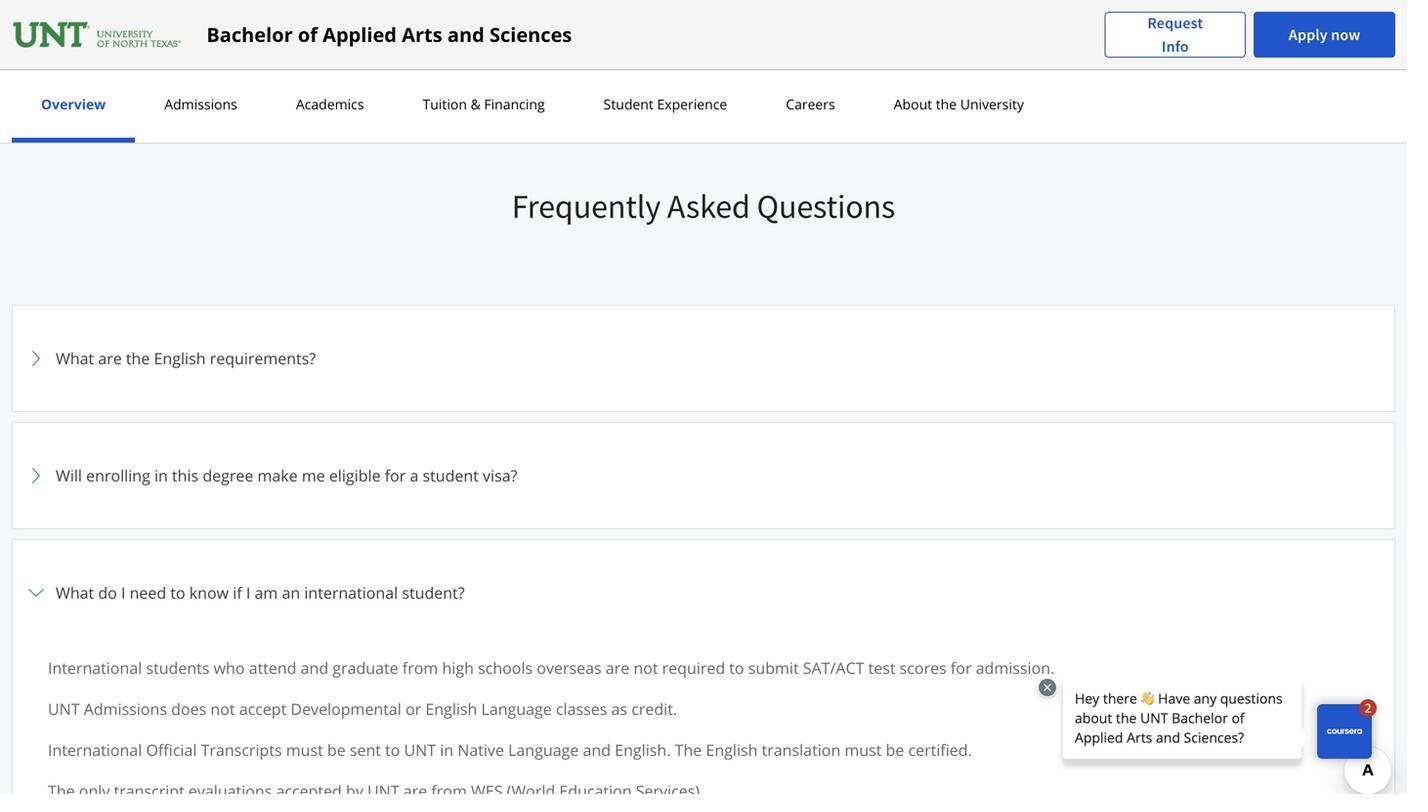 Task type: describe. For each thing, give the bounding box(es) containing it.
1 be from the left
[[327, 740, 346, 761]]

1 vertical spatial in
[[440, 740, 454, 761]]

degree
[[203, 465, 253, 486]]

schools
[[478, 658, 533, 679]]

unt admissions does not accept developmental or english language classes as credit.
[[48, 699, 677, 720]]

student experience link
[[598, 95, 733, 113]]

and for attend
[[301, 658, 329, 679]]

classes
[[556, 699, 607, 720]]

international for international official transcripts must be sent to unt in native language and english. the english translation must be certified.
[[48, 740, 142, 761]]

if
[[233, 583, 242, 604]]

will enrolling in this degree make me eligible for a student visa?
[[56, 465, 518, 486]]

student experience
[[604, 95, 727, 113]]

certified.
[[909, 740, 972, 761]]

student
[[604, 95, 654, 113]]

2 horizontal spatial english
[[706, 740, 758, 761]]

1 vertical spatial language
[[508, 740, 579, 761]]

accept
[[239, 699, 287, 720]]

make
[[258, 465, 298, 486]]

the
[[675, 740, 702, 761]]

international official transcripts must be sent to unt in native language and english. the english translation must be certified.
[[48, 740, 972, 761]]

transcripts
[[201, 740, 282, 761]]

frequently asked questions
[[512, 185, 896, 227]]

english inside dropdown button
[[154, 348, 206, 369]]

credit.
[[632, 699, 677, 720]]

arts
[[402, 21, 442, 48]]

what are the english requirements? list item
[[12, 305, 1396, 412]]

1 i from the left
[[121, 583, 126, 604]]

admissions link
[[159, 95, 243, 113]]

official
[[146, 740, 197, 761]]

graduate
[[333, 658, 398, 679]]

financing
[[484, 95, 545, 113]]

list item containing what do i need to know if i am an international student?
[[12, 540, 1396, 795]]

from
[[403, 658, 438, 679]]

careers link
[[780, 95, 841, 113]]

0 vertical spatial language
[[481, 699, 552, 720]]

overseas
[[537, 658, 602, 679]]

scores
[[900, 658, 947, 679]]

2 i from the left
[[246, 583, 251, 604]]

collapsed list
[[12, 305, 1396, 795]]

required
[[662, 658, 725, 679]]

of
[[298, 21, 318, 48]]

apply now button
[[1254, 12, 1396, 58]]

chevron right image for what are the english requirements?
[[24, 347, 48, 370]]

chevron right image for what do i need to know if i am an international student?
[[24, 582, 48, 605]]

high
[[442, 658, 474, 679]]

eligible
[[329, 465, 381, 486]]

applied
[[323, 21, 397, 48]]

as
[[611, 699, 628, 720]]

and for arts
[[448, 21, 485, 48]]

does
[[171, 699, 206, 720]]

english.
[[615, 740, 671, 761]]

will enrolling in this degree make me eligible for a student visa? list item
[[12, 422, 1396, 530]]

careers
[[786, 95, 835, 113]]

enrolling
[[86, 465, 150, 486]]

apply
[[1289, 25, 1328, 44]]

will
[[56, 465, 82, 486]]

university of north texas image
[[12, 19, 183, 50]]

0 horizontal spatial unt
[[48, 699, 80, 720]]

international
[[304, 583, 398, 604]]

or
[[406, 699, 421, 720]]

2 vertical spatial to
[[385, 740, 400, 761]]

university
[[961, 95, 1024, 113]]

an
[[282, 583, 300, 604]]

what do i need to know if i am an international student? button
[[24, 552, 1383, 634]]

what are the english requirements? button
[[24, 318, 1383, 400]]

tuition & financing link
[[417, 95, 551, 113]]

admissions inside collapsed list
[[84, 699, 167, 720]]

2 horizontal spatial to
[[729, 658, 744, 679]]

attend
[[249, 658, 297, 679]]



Task type: locate. For each thing, give the bounding box(es) containing it.
0 vertical spatial what
[[56, 348, 94, 369]]

1 vertical spatial not
[[211, 699, 235, 720]]

for left a
[[385, 465, 406, 486]]

developmental
[[291, 699, 402, 720]]

&
[[471, 95, 481, 113]]

1 vertical spatial to
[[729, 658, 744, 679]]

2 be from the left
[[886, 740, 904, 761]]

admissions up the official
[[84, 699, 167, 720]]

to inside dropdown button
[[170, 583, 185, 604]]

i right do at the left bottom
[[121, 583, 126, 604]]

1 must from the left
[[286, 740, 323, 761]]

what do i need to know if i am an international student?
[[56, 583, 465, 604]]

international down do at the left bottom
[[48, 658, 142, 679]]

1 horizontal spatial are
[[606, 658, 630, 679]]

native
[[458, 740, 504, 761]]

to right sent
[[385, 740, 400, 761]]

1 horizontal spatial must
[[845, 740, 882, 761]]

1 vertical spatial international
[[48, 740, 142, 761]]

me
[[302, 465, 325, 486]]

will enrolling in this degree make me eligible for a student visa? button
[[24, 435, 1383, 517]]

0 horizontal spatial be
[[327, 740, 346, 761]]

2 international from the top
[[48, 740, 142, 761]]

admissions down bachelor
[[164, 95, 237, 113]]

experience
[[657, 95, 727, 113]]

apply now
[[1289, 25, 1361, 44]]

1 international from the top
[[48, 658, 142, 679]]

chevron right image
[[24, 347, 48, 370], [24, 582, 48, 605]]

language down 'classes'
[[508, 740, 579, 761]]

1 vertical spatial chevron right image
[[24, 582, 48, 605]]

do
[[98, 583, 117, 604]]

1 vertical spatial for
[[951, 658, 972, 679]]

student
[[423, 465, 479, 486]]

1 chevron right image from the top
[[24, 347, 48, 370]]

for inside dropdown button
[[385, 465, 406, 486]]

to right need
[[170, 583, 185, 604]]

and
[[448, 21, 485, 48], [301, 658, 329, 679], [583, 740, 611, 761]]

this
[[172, 465, 199, 486]]

0 vertical spatial the
[[936, 95, 957, 113]]

0 vertical spatial english
[[154, 348, 206, 369]]

not up credit.
[[634, 658, 658, 679]]

i right 'if'
[[246, 583, 251, 604]]

chevron right image inside what do i need to know if i am an international student? dropdown button
[[24, 582, 48, 605]]

1 vertical spatial unt
[[404, 740, 436, 761]]

to
[[170, 583, 185, 604], [729, 658, 744, 679], [385, 740, 400, 761]]

admissions
[[164, 95, 237, 113], [84, 699, 167, 720]]

test
[[869, 658, 896, 679]]

2 what from the top
[[56, 583, 94, 604]]

english right or
[[426, 699, 477, 720]]

about the university
[[894, 95, 1024, 113]]

who
[[214, 658, 245, 679]]

bachelor of applied arts and sciences
[[207, 21, 572, 48]]

am
[[255, 583, 278, 604]]

0 horizontal spatial and
[[301, 658, 329, 679]]

sent
[[350, 740, 381, 761]]

0 vertical spatial admissions
[[164, 95, 237, 113]]

2 chevron right image from the top
[[24, 582, 48, 605]]

unt
[[48, 699, 80, 720], [404, 740, 436, 761]]

for
[[385, 465, 406, 486], [951, 658, 972, 679]]

0 vertical spatial for
[[385, 465, 406, 486]]

1 horizontal spatial unt
[[404, 740, 436, 761]]

international for international students who attend and graduate from high schools overseas are not required to submit sat/act test scores for admission.
[[48, 658, 142, 679]]

what for what do i need to know if i am an international student?
[[56, 583, 94, 604]]

sciences
[[490, 21, 572, 48]]

are inside dropdown button
[[98, 348, 122, 369]]

what for what are the english requirements?
[[56, 348, 94, 369]]

1 vertical spatial admissions
[[84, 699, 167, 720]]

1 horizontal spatial and
[[448, 21, 485, 48]]

are
[[98, 348, 122, 369], [606, 658, 630, 679]]

student?
[[402, 583, 465, 604]]

1 vertical spatial the
[[126, 348, 150, 369]]

info
[[1162, 37, 1189, 56]]

for right scores
[[951, 658, 972, 679]]

0 vertical spatial chevron right image
[[24, 347, 48, 370]]

and right attend
[[301, 658, 329, 679]]

tuition & financing
[[423, 95, 545, 113]]

not right does
[[211, 699, 235, 720]]

academics
[[296, 95, 364, 113]]

request
[[1148, 13, 1204, 33]]

what inside dropdown button
[[56, 348, 94, 369]]

2 must from the left
[[845, 740, 882, 761]]

chevron right image
[[24, 464, 48, 488]]

1 horizontal spatial i
[[246, 583, 251, 604]]

frequently
[[512, 185, 661, 227]]

submit
[[748, 658, 799, 679]]

requirements?
[[210, 348, 316, 369]]

students
[[146, 658, 210, 679]]

0 vertical spatial not
[[634, 658, 658, 679]]

asked
[[667, 185, 750, 227]]

academics link
[[290, 95, 370, 113]]

request info button
[[1105, 11, 1246, 58]]

0 horizontal spatial are
[[98, 348, 122, 369]]

the
[[936, 95, 957, 113], [126, 348, 150, 369]]

0 vertical spatial are
[[98, 348, 122, 369]]

list item
[[12, 540, 1396, 795]]

2 vertical spatial and
[[583, 740, 611, 761]]

1 horizontal spatial in
[[440, 740, 454, 761]]

must down developmental at the left bottom of the page
[[286, 740, 323, 761]]

english right the
[[706, 740, 758, 761]]

know
[[189, 583, 229, 604]]

0 horizontal spatial to
[[170, 583, 185, 604]]

0 horizontal spatial for
[[385, 465, 406, 486]]

1 horizontal spatial to
[[385, 740, 400, 761]]

in left this
[[154, 465, 168, 486]]

about the university link
[[888, 95, 1030, 113]]

english
[[154, 348, 206, 369], [426, 699, 477, 720], [706, 740, 758, 761]]

and right arts
[[448, 21, 485, 48]]

need
[[130, 583, 166, 604]]

request info
[[1148, 13, 1204, 56]]

0 horizontal spatial the
[[126, 348, 150, 369]]

must right translation
[[845, 740, 882, 761]]

what
[[56, 348, 94, 369], [56, 583, 94, 604]]

0 horizontal spatial i
[[121, 583, 126, 604]]

be left sent
[[327, 740, 346, 761]]

1 vertical spatial english
[[426, 699, 477, 720]]

0 horizontal spatial english
[[154, 348, 206, 369]]

0 horizontal spatial in
[[154, 465, 168, 486]]

sat/act
[[803, 658, 865, 679]]

translation
[[762, 740, 841, 761]]

in inside dropdown button
[[154, 465, 168, 486]]

questions
[[757, 185, 896, 227]]

0 vertical spatial to
[[170, 583, 185, 604]]

1 horizontal spatial not
[[634, 658, 658, 679]]

and down 'classes'
[[583, 740, 611, 761]]

language up "international official transcripts must be sent to unt in native language and english. the english translation must be certified."
[[481, 699, 552, 720]]

tuition
[[423, 95, 467, 113]]

1 horizontal spatial the
[[936, 95, 957, 113]]

0 vertical spatial unt
[[48, 699, 80, 720]]

1 vertical spatial and
[[301, 658, 329, 679]]

international
[[48, 658, 142, 679], [48, 740, 142, 761]]

must
[[286, 740, 323, 761], [845, 740, 882, 761]]

overview link
[[35, 95, 112, 113]]

what inside dropdown button
[[56, 583, 94, 604]]

0 horizontal spatial not
[[211, 699, 235, 720]]

bachelor
[[207, 21, 293, 48]]

0 vertical spatial and
[[448, 21, 485, 48]]

in left native at the left bottom
[[440, 740, 454, 761]]

international left the official
[[48, 740, 142, 761]]

0 vertical spatial international
[[48, 658, 142, 679]]

in
[[154, 465, 168, 486], [440, 740, 454, 761]]

english left requirements?
[[154, 348, 206, 369]]

the inside the what are the english requirements? dropdown button
[[126, 348, 150, 369]]

0 horizontal spatial must
[[286, 740, 323, 761]]

1 horizontal spatial be
[[886, 740, 904, 761]]

about
[[894, 95, 933, 113]]

1 horizontal spatial for
[[951, 658, 972, 679]]

be left certified.
[[886, 740, 904, 761]]

1 horizontal spatial english
[[426, 699, 477, 720]]

language
[[481, 699, 552, 720], [508, 740, 579, 761]]

admission.
[[976, 658, 1055, 679]]

1 vertical spatial what
[[56, 583, 94, 604]]

international students who attend and graduate from high schools overseas are not required to submit sat/act test scores for admission.
[[48, 658, 1055, 679]]

overview
[[41, 95, 106, 113]]

what are the english requirements?
[[56, 348, 316, 369]]

visa?
[[483, 465, 518, 486]]

a
[[410, 465, 419, 486]]

to left "submit"
[[729, 658, 744, 679]]

0 vertical spatial in
[[154, 465, 168, 486]]

2 horizontal spatial and
[[583, 740, 611, 761]]

1 vertical spatial are
[[606, 658, 630, 679]]

1 what from the top
[[56, 348, 94, 369]]

2 vertical spatial english
[[706, 740, 758, 761]]

now
[[1332, 25, 1361, 44]]

chevron right image inside the what are the english requirements? dropdown button
[[24, 347, 48, 370]]



Task type: vqa. For each thing, say whether or not it's contained in the screenshot.
second "International" from the bottom of the collapsed list
yes



